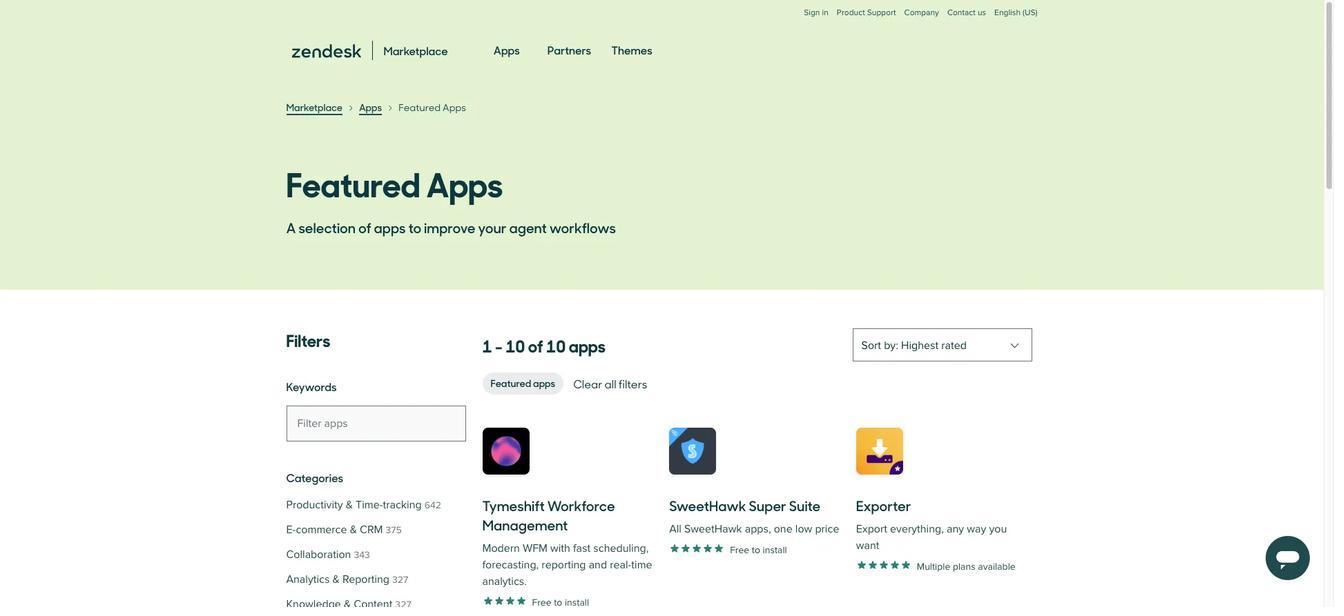 Task type: describe. For each thing, give the bounding box(es) containing it.
product support
[[837, 8, 896, 18]]

(us)
[[1023, 8, 1038, 18]]

categories
[[286, 470, 343, 486]]

1 vertical spatial &
[[350, 524, 357, 537]]

selection
[[299, 218, 356, 238]]

0 horizontal spatial apps
[[374, 218, 406, 238]]

e-
[[286, 524, 296, 537]]

642
[[425, 500, 441, 512]]

english (us)
[[995, 8, 1038, 18]]

2 vertical spatial apps
[[533, 377, 556, 390]]

time-
[[356, 499, 383, 513]]

install
[[763, 545, 787, 556]]

1 10 from the left
[[506, 333, 525, 358]]

reporting
[[542, 559, 586, 573]]

clear
[[574, 377, 603, 392]]

multiple plans available
[[917, 561, 1016, 573]]

1 vertical spatial featured
[[286, 158, 420, 207]]

management
[[483, 515, 568, 535]]

improve
[[424, 218, 476, 238]]

327
[[392, 575, 408, 587]]

contact us
[[948, 8, 987, 18]]

2 vertical spatial featured
[[491, 377, 531, 390]]

fast
[[573, 542, 591, 556]]

filters
[[286, 327, 331, 352]]

themes
[[612, 42, 653, 57]]

wfm
[[523, 542, 548, 556]]

contact us link
[[948, 8, 987, 18]]

all
[[605, 377, 617, 392]]

all
[[670, 523, 682, 537]]

filters
[[619, 377, 648, 392]]

english
[[995, 8, 1021, 18]]

scheduling,
[[594, 542, 649, 556]]

1 vertical spatial to
[[752, 545, 761, 556]]

company link
[[905, 8, 939, 32]]

0 vertical spatial featured
[[399, 101, 441, 114]]

1 vertical spatial sweethawk
[[685, 523, 742, 537]]

-
[[495, 333, 503, 358]]

apps,
[[745, 523, 771, 537]]

company
[[905, 8, 939, 18]]

workflows
[[550, 218, 616, 238]]

clear all filters button
[[572, 374, 649, 394]]

global-navigation-secondary element
[[286, 0, 1038, 32]]

e-commerce & crm 375
[[286, 524, 402, 537]]

collaboration
[[286, 549, 351, 562]]

with
[[551, 542, 571, 556]]

1 horizontal spatial apps link
[[494, 30, 520, 70]]

sweethawk super suite all sweethawk apps, one low price
[[670, 496, 840, 537]]

tracking
[[383, 499, 422, 513]]

analytics.
[[483, 575, 527, 589]]

price
[[815, 523, 840, 537]]

free to install
[[730, 545, 787, 556]]

suite
[[790, 496, 821, 516]]

1 vertical spatial of
[[528, 333, 543, 358]]

productivity & time-tracking 642
[[286, 499, 441, 513]]

& for reporting
[[333, 573, 340, 587]]

way
[[967, 523, 987, 537]]

commerce
[[296, 524, 347, 537]]

low
[[796, 523, 813, 537]]

productivity
[[286, 499, 343, 513]]

super
[[749, 496, 787, 516]]

0 vertical spatial of
[[359, 218, 371, 238]]

marketplace
[[286, 100, 343, 114]]



Task type: locate. For each thing, give the bounding box(es) containing it.
sign in link
[[804, 8, 829, 18]]

1 horizontal spatial apps
[[533, 377, 556, 390]]

& left time-
[[346, 499, 353, 513]]

0 horizontal spatial of
[[359, 218, 371, 238]]

featured
[[399, 101, 441, 114], [286, 158, 420, 207], [491, 377, 531, 390]]

keywords
[[286, 379, 337, 394]]

a
[[286, 218, 296, 238]]

multiple
[[917, 561, 951, 573]]

Filter apps search field
[[286, 406, 466, 442]]

partners link
[[548, 30, 591, 70]]

any
[[947, 523, 965, 537]]

tymeshift workforce management modern wfm with fast scheduling, forecasting, reporting and real-time analytics.
[[483, 496, 653, 589]]

& down collaboration 343
[[333, 573, 340, 587]]

exporter
[[857, 496, 912, 516]]

crm
[[360, 524, 383, 537]]

0 horizontal spatial 10
[[506, 333, 525, 358]]

1 vertical spatial apps
[[569, 333, 606, 358]]

product support link
[[837, 8, 896, 18]]

1 - 10 of 10 apps
[[483, 333, 606, 358]]

0 vertical spatial apps link
[[494, 30, 520, 70]]

modern
[[483, 542, 520, 556]]

0 vertical spatial apps
[[374, 218, 406, 238]]

sign
[[804, 8, 820, 18]]

10 right -
[[506, 333, 525, 358]]

support
[[868, 8, 896, 18]]

10 up featured apps
[[546, 333, 566, 358]]

1
[[483, 333, 492, 358]]

& for time-
[[346, 499, 353, 513]]

1 horizontal spatial 10
[[546, 333, 566, 358]]

1 vertical spatial apps link
[[359, 100, 382, 115]]

zendesk image
[[292, 44, 361, 58]]

0 vertical spatial featured apps
[[399, 101, 466, 114]]

&
[[346, 499, 353, 513], [350, 524, 357, 537], [333, 573, 340, 587]]

10
[[506, 333, 525, 358], [546, 333, 566, 358]]

us
[[978, 8, 987, 18]]

want
[[857, 540, 880, 553]]

343
[[354, 550, 370, 562]]

1 horizontal spatial of
[[528, 333, 543, 358]]

featured apps
[[399, 101, 466, 114], [286, 158, 503, 207]]

agent
[[510, 218, 547, 238]]

everything,
[[891, 523, 944, 537]]

product
[[837, 8, 865, 18]]

of
[[359, 218, 371, 238], [528, 333, 543, 358]]

available
[[978, 561, 1016, 573]]

apps
[[494, 42, 520, 57], [359, 100, 382, 114], [443, 101, 466, 114], [427, 158, 503, 207]]

partners
[[548, 42, 591, 57]]

forecasting,
[[483, 559, 539, 573]]

apps left improve
[[374, 218, 406, 238]]

one
[[774, 523, 793, 537]]

0 horizontal spatial to
[[409, 218, 422, 238]]

analytics
[[286, 573, 330, 587]]

sweethawk up free
[[685, 523, 742, 537]]

to
[[409, 218, 422, 238], [752, 545, 761, 556]]

plans
[[953, 561, 976, 573]]

to right free
[[752, 545, 761, 556]]

apps
[[374, 218, 406, 238], [569, 333, 606, 358], [533, 377, 556, 390]]

apps up clear
[[569, 333, 606, 358]]

0 vertical spatial &
[[346, 499, 353, 513]]

analytics & reporting 327
[[286, 573, 408, 587]]

sweethawk
[[670, 496, 747, 516], [685, 523, 742, 537]]

to left improve
[[409, 218, 422, 238]]

apps down 1 - 10 of 10 apps
[[533, 377, 556, 390]]

tymeshift
[[483, 496, 545, 516]]

clear all filters
[[574, 377, 648, 392]]

real-
[[610, 559, 632, 573]]

reporting
[[343, 573, 390, 587]]

english (us) link
[[995, 8, 1038, 32]]

time
[[632, 559, 653, 573]]

a selection of apps to improve your agent workflows
[[286, 218, 616, 238]]

apps link right 'marketplace' link
[[359, 100, 382, 115]]

2 10 from the left
[[546, 333, 566, 358]]

sweethawk up all
[[670, 496, 747, 516]]

0 vertical spatial sweethawk
[[670, 496, 747, 516]]

apps link left partners link
[[494, 30, 520, 70]]

in
[[822, 8, 829, 18]]

0 vertical spatial to
[[409, 218, 422, 238]]

workforce
[[548, 496, 615, 516]]

free
[[730, 545, 750, 556]]

of right -
[[528, 333, 543, 358]]

export
[[857, 523, 888, 537]]

exporter export everything, any way you want
[[857, 496, 1007, 553]]

sign in
[[804, 8, 829, 18]]

of right selection
[[359, 218, 371, 238]]

0 horizontal spatial apps link
[[359, 100, 382, 115]]

collaboration 343
[[286, 549, 370, 562]]

and
[[589, 559, 607, 573]]

featured apps
[[491, 377, 556, 390]]

None search field
[[286, 406, 466, 442]]

themes link
[[612, 30, 653, 70]]

you
[[990, 523, 1007, 537]]

2 horizontal spatial apps
[[569, 333, 606, 358]]

1 vertical spatial featured apps
[[286, 158, 503, 207]]

2 vertical spatial &
[[333, 573, 340, 587]]

1 horizontal spatial to
[[752, 545, 761, 556]]

& left crm
[[350, 524, 357, 537]]

375
[[386, 525, 402, 537]]

contact
[[948, 8, 976, 18]]

marketplace link
[[286, 100, 343, 115]]

your
[[478, 218, 507, 238]]



Task type: vqa. For each thing, say whether or not it's contained in the screenshot.
solution
no



